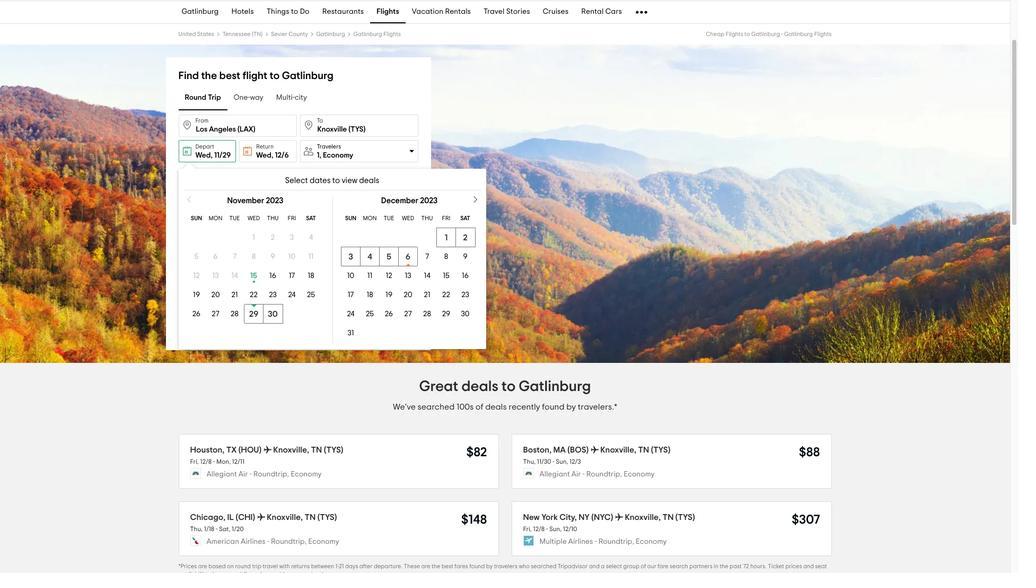 Task type: vqa. For each thing, say whether or not it's contained in the screenshot.
2nd Newark, from the top of the Newark, NJ - Newark International Airport (EWR) Newark, New Jersey at the bottom left
no



Task type: describe. For each thing, give the bounding box(es) containing it.
cannot
[[263, 571, 282, 573]]

search
[[670, 563, 689, 569]]

12/10
[[564, 526, 578, 532]]

row containing 17
[[342, 286, 475, 305]]

19 for tue dec 19 2023 cell
[[386, 291, 393, 299]]

to for great deals to gatlinburg
[[502, 379, 516, 394]]

fri dec 22 2023 cell
[[437, 286, 456, 305]]

with
[[279, 563, 290, 569]]

states
[[197, 31, 214, 37]]

8 for wed nov 08 2023 cell
[[252, 253, 256, 261]]

$82
[[467, 446, 487, 459]]

10 for sun dec 10 2023 cell
[[348, 272, 355, 280]]

wed for 8
[[248, 215, 260, 221]]

rental cars link
[[575, 1, 629, 23]]

hours. ticket prices and seat availability change rapidly and cannot be guaranteed.
[[179, 563, 828, 573]]

wed, for wed, 11/29
[[196, 152, 213, 159]]

rapidly
[[231, 571, 250, 573]]

hours.
[[751, 563, 767, 569]]

flights
[[296, 322, 319, 331]]

multiple airlines - roundtrip, economy
[[540, 538, 667, 546]]

tue dec 19 2023 cell
[[380, 286, 399, 305]]

include nearby airports
[[278, 178, 370, 187]]

travel
[[484, 8, 505, 16]]

1 are from the left
[[198, 563, 207, 569]]

22 for the fri dec 22 2023 cell
[[443, 291, 451, 299]]

24 for fri nov 24 2023 cell
[[288, 291, 296, 299]]

guaranteed.
[[292, 571, 325, 573]]

7 for tue nov 07 2023 cell
[[233, 253, 237, 261]]

mon for 6
[[209, 215, 223, 221]]

mon dec 25 2023 cell
[[361, 305, 380, 324]]

cheap flights to gatlinburg - gatlinburg flights
[[707, 31, 832, 37]]

in
[[714, 563, 719, 569]]

1 horizontal spatial found
[[543, 403, 565, 411]]

tue dec 26 2023 cell
[[380, 305, 399, 324]]

3 for sun dec 03 2023 cell
[[349, 253, 353, 261]]

travelers
[[317, 144, 341, 149]]

to
[[317, 118, 323, 124]]

compare
[[179, 204, 208, 211]]

1 horizontal spatial the
[[432, 563, 441, 569]]

tennessee (tn)
[[223, 31, 263, 37]]

thu nov 02 2023 cell
[[264, 228, 283, 247]]

thu, 11/30  - sun, 12/3
[[524, 459, 581, 465]]

tue for 7
[[230, 215, 240, 221]]

29 for fri dec 29 2023 cell
[[442, 310, 451, 318]]

travel stories
[[484, 8, 531, 16]]

american airlines - roundtrip, economy
[[207, 538, 340, 546]]

1 horizontal spatial and
[[590, 563, 600, 569]]

cruises link
[[537, 1, 575, 23]]

* prices are based on round trip travel with returns between 1 - 21 days after departure. these are the best fares found by travelers who searched tripadvisor and a select group of our fare search partners in the past 72
[[179, 563, 750, 569]]

fri, for $307
[[524, 526, 532, 532]]

20 for wed dec 20 2023 cell
[[404, 291, 413, 299]]

departure.
[[374, 563, 403, 569]]

1 vertical spatial searched
[[531, 563, 557, 569]]

(tys) for $82
[[324, 446, 344, 454]]

1 horizontal spatial of
[[641, 563, 647, 569]]

(hou)
[[239, 446, 262, 454]]

12/8 for $307
[[534, 526, 545, 532]]

ticket
[[769, 563, 785, 569]]

select all
[[179, 297, 214, 306]]

sevier county link
[[271, 31, 308, 37]]

(tys) for $307
[[676, 513, 696, 522]]

sat dec 02 2023 cell
[[456, 228, 475, 247]]

$148
[[462, 514, 487, 526]]

(chi)
[[236, 513, 255, 522]]

fri dec 15 2023 cell
[[437, 266, 456, 286]]

return wed, 12/6
[[256, 144, 289, 159]]

fri, for $82
[[190, 459, 199, 465]]

chicago,
[[190, 513, 226, 522]]

fri dec 08 2023 cell
[[437, 247, 456, 266]]

a
[[601, 563, 605, 569]]

fri, 12/8  - mon, 12/11
[[190, 459, 245, 465]]

economy for $82
[[291, 471, 322, 478]]

thu nov 16 2023 cell
[[264, 266, 283, 286]]

28 for tue nov 28 2023 cell on the left bottom of the page
[[231, 310, 239, 318]]

gatlinburg flights link
[[354, 31, 401, 37]]

11 for 'mon dec 11 2023' cell on the left top of the page
[[368, 272, 373, 280]]

rental cars
[[582, 8, 623, 16]]

sun, for $307
[[550, 526, 562, 532]]

13 for wed dec 13 2023 cell
[[405, 272, 412, 280]]

0 horizontal spatial searched
[[418, 403, 455, 411]]

30 for thu nov 30 2023 cell
[[268, 310, 278, 318]]

sat nov 25 2023 cell
[[302, 286, 321, 305]]

12/3
[[570, 459, 581, 465]]

fri for 6
[[442, 215, 451, 221]]

1 inside cell
[[445, 234, 448, 242]]

26 for the tue dec 26 2023 cell
[[385, 310, 393, 318]]

wed dec 27 2023 cell
[[399, 305, 418, 324]]

fri nov 24 2023 cell
[[283, 286, 302, 305]]

9 for "sat dec 09 2023" cell
[[463, 253, 468, 261]]

deals for view
[[359, 177, 380, 185]]

sat dec 30 2023 cell
[[456, 305, 475, 324]]

sun nov 05 2023 cell
[[187, 247, 206, 266]]

tn for $148
[[305, 513, 316, 522]]

14 for thu dec 14 2023 cell
[[424, 272, 431, 280]]

thu, for $88
[[524, 459, 536, 465]]

wed nov 29 2023 cell
[[244, 305, 264, 324]]

16 for thu nov 16 2023 cell on the top
[[270, 272, 277, 280]]

select dates to view deals
[[285, 177, 380, 185]]

view
[[342, 177, 358, 185]]

2023 for 8
[[266, 197, 284, 205]]

(bos)
[[568, 446, 589, 454]]

to right flight
[[270, 71, 280, 81]]

prices inside hours. ticket prices and seat availability change rapidly and cannot be guaranteed.
[[786, 563, 803, 569]]

0 horizontal spatial the
[[201, 71, 217, 81]]

fri dec 01 2023 cell
[[437, 228, 456, 247]]

tennessee (tn) link
[[223, 31, 263, 37]]

one-way
[[234, 94, 264, 102]]

2 for 6
[[463, 234, 468, 242]]

change
[[209, 571, 230, 573]]

(tn)
[[252, 31, 263, 37]]

after
[[360, 563, 373, 569]]

1 inside cell
[[253, 234, 255, 241]]

economy for $148
[[309, 538, 340, 546]]

we've
[[393, 403, 416, 411]]

mon dec 18 2023 cell
[[361, 286, 380, 305]]

knoxville, for $148
[[267, 513, 303, 522]]

december 2023
[[381, 197, 438, 205]]

20 for "mon nov 20 2023" "cell"
[[211, 291, 220, 299]]

tripadvisor
[[558, 563, 588, 569]]

travel stories link
[[478, 1, 537, 23]]

thu nov 09 2023 cell
[[264, 247, 283, 266]]

tue nov 28 2023 cell
[[225, 305, 244, 324]]

wed nov 15 2023 cell
[[244, 266, 264, 286]]

10 for fri nov 10 2023 cell
[[289, 253, 296, 261]]

1/18
[[204, 526, 215, 532]]

sat dec 09 2023 cell
[[456, 247, 475, 266]]

air for $82
[[239, 471, 248, 478]]

sun dec 10 2023 cell
[[342, 266, 361, 286]]

100s
[[457, 403, 474, 411]]

0 horizontal spatial and
[[251, 571, 262, 573]]

29 for wed nov 29 2023 cell
[[249, 310, 259, 318]]

flights50off
[[313, 224, 359, 232]]

sun dec 03 2023 cell
[[342, 247, 361, 266]]

fri for 8
[[288, 215, 296, 221]]

houston, tx (hou)
[[190, 446, 262, 454]]

12/6
[[275, 152, 289, 159]]

$88
[[800, 446, 821, 459]]

unpublishedflight
[[193, 250, 264, 259]]

ny
[[579, 513, 590, 522]]

things to do link
[[260, 1, 316, 23]]

9 for thu nov 09 2023 cell
[[271, 253, 275, 261]]

$307
[[792, 514, 821, 526]]

fri nov 03 2023 cell
[[283, 228, 302, 247]]

sat nov 11 2023 cell
[[302, 247, 321, 266]]

return
[[256, 144, 274, 150]]

american
[[207, 538, 239, 546]]

recently
[[509, 403, 541, 411]]

grid containing 29
[[179, 197, 332, 343]]

who
[[519, 563, 530, 569]]

17 for sun dec 17 2023 cell
[[348, 291, 354, 299]]

1 vertical spatial by
[[487, 563, 493, 569]]

sat nov 18 2023 cell
[[302, 266, 321, 286]]

sun dec 31 2023 cell
[[342, 324, 361, 343]]

row containing 10
[[342, 266, 475, 286]]

0 vertical spatial gatlinburg link
[[175, 1, 225, 23]]

sun nov 19 2023 cell
[[187, 286, 206, 305]]

prices
[[181, 563, 197, 569]]

sat nov 04 2023 cell
[[302, 228, 321, 247]]

tue dec 05 2023 cell
[[380, 247, 399, 266]]

city or airport text field for to
[[300, 115, 418, 137]]

sevier
[[271, 31, 288, 37]]

13 for mon nov 13 2023 cell
[[213, 272, 219, 280]]

fri dec 29 2023 cell
[[437, 305, 456, 324]]

air for $88
[[572, 471, 581, 478]]

fri, 12/8  - sun, 12/10
[[524, 526, 578, 532]]

sun nov 12 2023 cell
[[187, 266, 206, 286]]

12 for sun nov 12 2023 cell
[[193, 272, 200, 280]]

select for select all
[[179, 297, 203, 306]]

sun for 3
[[346, 215, 357, 221]]

november 2023
[[227, 197, 284, 205]]

1 horizontal spatial 21
[[339, 563, 344, 569]]

travelers
[[494, 563, 518, 569]]

availability
[[179, 571, 208, 573]]

houston,
[[190, 446, 225, 454]]

2 horizontal spatial the
[[720, 563, 729, 569]]

sun nov 26 2023 cell
[[187, 305, 206, 324]]

72
[[744, 563, 750, 569]]

knoxville, for $307
[[625, 513, 661, 522]]

restaurants
[[323, 8, 364, 16]]

1 vertical spatial best
[[442, 563, 454, 569]]

row containing 12
[[187, 266, 321, 286]]

travelers 1 , economy
[[317, 144, 354, 159]]

thu nov 30 2023 cell
[[264, 305, 283, 324]]

thu dec 07 2023 cell
[[418, 247, 437, 266]]

wed, for wed, 12/6
[[256, 152, 274, 159]]

4 for mon dec 04 2023 cell
[[368, 253, 373, 261]]

2 horizontal spatial and
[[804, 563, 815, 569]]

city
[[295, 94, 307, 102]]

il
[[227, 513, 234, 522]]

mon dec 04 2023 cell
[[361, 247, 380, 266]]



Task type: locate. For each thing, give the bounding box(es) containing it.
knoxville, tn (tys) for $148
[[267, 513, 337, 522]]

sun dec 17 2023 cell
[[342, 286, 361, 305]]

2023 for 6
[[420, 197, 438, 205]]

1 down travelers
[[317, 152, 320, 159]]

november
[[227, 197, 264, 205]]

21 left the fri dec 22 2023 cell
[[424, 291, 431, 299]]

2 mon from the left
[[363, 215, 377, 221]]

17 inside sun dec 17 2023 cell
[[348, 291, 354, 299]]

1 horizontal spatial airlines
[[569, 538, 594, 546]]

0 horizontal spatial mon
[[209, 215, 223, 221]]

find inside button
[[278, 322, 294, 331]]

1 horizontal spatial searched
[[531, 563, 557, 569]]

roundtrip, for $307
[[599, 538, 635, 546]]

of left our
[[641, 563, 647, 569]]

2023 down include
[[266, 197, 284, 205]]

0 horizontal spatial city or airport text field
[[179, 115, 297, 137]]

5 up sun nov 12 2023 cell
[[195, 253, 199, 261]]

2 wed from the left
[[402, 215, 414, 221]]

mon nov 27 2023 cell
[[206, 305, 225, 324]]

2 15 from the left
[[443, 272, 450, 280]]

2 16 from the left
[[462, 272, 469, 280]]

0 vertical spatial of
[[476, 403, 484, 411]]

thu dec 14 2023 cell
[[418, 266, 437, 286]]

thu dec 28 2023 cell
[[418, 305, 437, 324]]

sun dec 24 2023 cell
[[342, 305, 361, 324]]

1 horizontal spatial wed
[[402, 215, 414, 221]]

15 for fri dec 15 2023 cell
[[443, 272, 450, 280]]

31
[[348, 330, 354, 337]]

1 horizontal spatial 20
[[404, 291, 413, 299]]

knoxville, right '(bos)'
[[601, 446, 637, 454]]

19
[[193, 291, 200, 299], [386, 291, 393, 299]]

0 vertical spatial 24
[[288, 291, 296, 299]]

12 for tue dec 12 2023 cell
[[386, 272, 393, 280]]

tx
[[227, 446, 237, 454]]

0 vertical spatial searched
[[418, 403, 455, 411]]

the
[[201, 71, 217, 81], [432, 563, 441, 569], [720, 563, 729, 569]]

4 for sat nov 04 2023 cell
[[309, 234, 313, 241]]

airlines for $148
[[241, 538, 266, 546]]

stories
[[507, 8, 531, 16]]

wed, inside depart wed, 11/29
[[196, 152, 213, 159]]

1 airlines from the left
[[241, 538, 266, 546]]

25 for mon dec 25 2023 cell
[[366, 310, 374, 318]]

row group for november
[[187, 228, 324, 324]]

tennessee
[[223, 31, 251, 37]]

knoxville, tn (tys) for $307
[[625, 513, 696, 522]]

gatlinburg
[[182, 8, 219, 16], [317, 31, 345, 37], [354, 31, 382, 37], [752, 31, 781, 37], [785, 31, 814, 37], [282, 71, 334, 81], [519, 379, 592, 394]]

sun
[[191, 215, 202, 221], [346, 215, 357, 221]]

1 horizontal spatial find
[[278, 322, 294, 331]]

1 16 from the left
[[270, 272, 277, 280]]

find flights
[[278, 322, 319, 331]]

prices right the ticket
[[786, 563, 803, 569]]

11 inside cell
[[309, 253, 314, 261]]

21 left days
[[339, 563, 344, 569]]

sat for 8
[[306, 215, 316, 221]]

1 9 from the left
[[271, 253, 275, 261]]

1 horizontal spatial 2
[[463, 234, 468, 242]]

1 vertical spatial 18
[[367, 291, 373, 299]]

0 horizontal spatial air
[[239, 471, 248, 478]]

great deals to gatlinburg
[[419, 379, 592, 394]]

1 allegiant from the left
[[207, 471, 237, 478]]

ma
[[554, 446, 566, 454]]

grid containing 1
[[332, 197, 486, 343]]

1 horizontal spatial 18
[[367, 291, 373, 299]]

22 right tue nov 21 2023 cell
[[250, 291, 258, 299]]

thu, for $148
[[190, 526, 203, 532]]

find for find flights
[[278, 322, 294, 331]]

deals down great deals to gatlinburg
[[486, 403, 507, 411]]

1 vertical spatial found
[[470, 563, 485, 569]]

december
[[381, 197, 419, 205]]

26 right mon dec 25 2023 cell
[[385, 310, 393, 318]]

0 horizontal spatial of
[[476, 403, 484, 411]]

row containing 19
[[187, 286, 321, 305]]

21
[[232, 291, 238, 299], [424, 291, 431, 299], [339, 563, 344, 569]]

1 row group from the left
[[187, 228, 324, 324]]

0 horizontal spatial fri
[[288, 215, 296, 221]]

grid
[[179, 197, 332, 343], [332, 197, 486, 343]]

19 for sun nov 19 2023 cell
[[193, 291, 200, 299]]

2 9 from the left
[[463, 253, 468, 261]]

allegiant air - roundtrip, economy for $88
[[540, 471, 655, 478]]

27 down wed dec 20 2023 cell
[[405, 310, 412, 318]]

tn for $82
[[311, 446, 322, 454]]

wed nov 22 2023 cell
[[244, 286, 264, 305]]

2
[[463, 234, 468, 242], [271, 234, 275, 241]]

thu dec 21 2023 cell
[[418, 286, 437, 305]]

0 horizontal spatial find
[[179, 71, 199, 81]]

1 7 from the left
[[233, 253, 237, 261]]

tn for $307
[[663, 513, 674, 522]]

1 horizontal spatial best
[[442, 563, 454, 569]]

2 20 from the left
[[404, 291, 413, 299]]

22 for "wed nov 22 2023" cell
[[250, 291, 258, 299]]

1 horizontal spatial fri,
[[524, 526, 532, 532]]

depart
[[196, 144, 214, 150]]

roundtrip, for $82
[[254, 471, 289, 478]]

12 inside cell
[[193, 272, 200, 280]]

city or airport text field down one-
[[179, 115, 297, 137]]

2 23 from the left
[[462, 291, 470, 299]]

18 inside the mon dec 18 2023 cell
[[367, 291, 373, 299]]

2 are from the left
[[422, 563, 431, 569]]

1 20 from the left
[[211, 291, 220, 299]]

30 for sat dec 30 2023 cell
[[461, 310, 470, 318]]

30 inside thu nov 30 2023 cell
[[268, 310, 278, 318]]

1 horizontal spatial 26
[[385, 310, 393, 318]]

2 19 from the left
[[386, 291, 393, 299]]

united states
[[179, 31, 214, 37]]

vacation
[[412, 8, 444, 16]]

9 up thu nov 16 2023 cell on the top
[[271, 253, 275, 261]]

2 city or airport text field from the left
[[300, 115, 418, 137]]

1 sun from the left
[[191, 215, 202, 221]]

wed nov 01 2023 cell
[[244, 228, 264, 247]]

mon for 4
[[363, 215, 377, 221]]

10 left 'mon dec 11 2023' cell on the left top of the page
[[348, 272, 355, 280]]

air down 12/3
[[572, 471, 581, 478]]

2 tue from the left
[[384, 215, 395, 221]]

by left 'travelers.*'
[[567, 403, 577, 411]]

economy inside "travelers 1 , economy"
[[323, 152, 354, 159]]

0 horizontal spatial 8
[[252, 253, 256, 261]]

1 horizontal spatial 15
[[443, 272, 450, 280]]

30 right fri dec 29 2023 cell
[[461, 310, 470, 318]]

6 inside 'cell'
[[406, 253, 411, 261]]

16 for the sat dec 16 2023 cell
[[462, 272, 469, 280]]

15 right thu dec 14 2023 cell
[[443, 272, 450, 280]]

25 for 'sat nov 25 2023' cell
[[307, 291, 315, 299]]

select left all
[[179, 297, 203, 306]]

8 right thu dec 07 2023 cell
[[445, 253, 449, 261]]

allegiant
[[207, 471, 237, 478], [540, 471, 570, 478]]

knoxville,
[[273, 446, 309, 454], [601, 446, 637, 454], [267, 513, 303, 522], [625, 513, 661, 522]]

wed nov 08 2023 cell
[[244, 247, 264, 266]]

1 vertical spatial 4
[[368, 253, 373, 261]]

2 8 from the left
[[445, 253, 449, 261]]

0 horizontal spatial by
[[487, 563, 493, 569]]

20 inside wed dec 20 2023 cell
[[404, 291, 413, 299]]

14 left wed nov 15 2023 cell
[[232, 272, 238, 280]]

1 horizontal spatial 16
[[462, 272, 469, 280]]

1 horizontal spatial allegiant
[[540, 471, 570, 478]]

wed dec 20 2023 cell
[[399, 286, 418, 305]]

29 right tue nov 28 2023 cell on the left bottom of the page
[[249, 310, 259, 318]]

8 inside cell
[[445, 253, 449, 261]]

knoxville, up american airlines - roundtrip, economy in the bottom of the page
[[267, 513, 303, 522]]

searched
[[418, 403, 455, 411], [531, 563, 557, 569]]

1 vertical spatial of
[[641, 563, 647, 569]]

6 up mon nov 13 2023 cell
[[214, 253, 218, 261]]

2023 right december
[[420, 197, 438, 205]]

0 vertical spatial 12/8
[[200, 459, 212, 465]]

1 horizontal spatial air
[[572, 471, 581, 478]]

1 23 from the left
[[269, 291, 277, 299]]

0 horizontal spatial best
[[219, 71, 241, 81]]

wed down 'december 2023' on the top of page
[[402, 215, 414, 221]]

find for find the best flight to gatlinburg
[[179, 71, 199, 81]]

2 12 from the left
[[386, 272, 393, 280]]

fri up 'fri dec 01 2023' cell
[[442, 215, 451, 221]]

1 27 from the left
[[212, 310, 220, 318]]

6 for wed dec 06 2023 'cell'
[[406, 253, 411, 261]]

round trip
[[185, 94, 221, 102]]

16 inside cell
[[462, 272, 469, 280]]

5 for tue dec 05 2023 cell
[[387, 253, 392, 261]]

1 horizontal spatial by
[[567, 403, 577, 411]]

1 horizontal spatial mon
[[363, 215, 377, 221]]

0 horizontal spatial 12/8
[[200, 459, 212, 465]]

21 inside tue nov 21 2023 cell
[[232, 291, 238, 299]]

1 2023 from the left
[[266, 197, 284, 205]]

1 vertical spatial gatlinburg link
[[317, 31, 345, 37]]

27 down all
[[212, 310, 220, 318]]

allegiant for $82
[[207, 471, 237, 478]]

city or airport text field up "travelers 1 , economy"
[[300, 115, 418, 137]]

0 horizontal spatial allegiant air - roundtrip, economy
[[207, 471, 322, 478]]

20 inside "mon nov 20 2023" "cell"
[[211, 291, 220, 299]]

sun, down ma
[[556, 459, 569, 465]]

and left seat
[[804, 563, 815, 569]]

8 right tue nov 07 2023 cell
[[252, 253, 256, 261]]

deals for of
[[486, 403, 507, 411]]

gatlinburg flights
[[354, 31, 401, 37]]

1 wed from the left
[[248, 215, 260, 221]]

things
[[267, 8, 290, 16]]

0 horizontal spatial sun
[[191, 215, 202, 221]]

15 for wed nov 15 2023 cell
[[251, 272, 257, 280]]

2 fri from the left
[[442, 215, 451, 221]]

sat dec 16 2023 cell
[[456, 266, 475, 286]]

9 inside cell
[[463, 253, 468, 261]]

mon nov 06 2023 cell
[[206, 247, 225, 266]]

to for select dates to view deals
[[333, 177, 340, 185]]

allegiant air - roundtrip, economy down 12/3
[[540, 471, 655, 478]]

15
[[251, 272, 257, 280], [443, 272, 450, 280]]

2 27 from the left
[[405, 310, 412, 318]]

deals right view
[[359, 177, 380, 185]]

1 22 from the left
[[250, 291, 258, 299]]

fri, down houston,
[[190, 459, 199, 465]]

0 horizontal spatial 27
[[212, 310, 220, 318]]

3
[[290, 234, 294, 241], [349, 253, 353, 261]]

18 inside sat nov 18 2023 cell
[[308, 272, 315, 280]]

1 vertical spatial 10
[[348, 272, 355, 280]]

4 right fri nov 03 2023 cell at the top
[[309, 234, 313, 241]]

11 for sat nov 11 2023 cell
[[309, 253, 314, 261]]

7 for thu dec 07 2023 cell
[[426, 253, 429, 261]]

2 wed, from the left
[[256, 152, 274, 159]]

tue nov 07 2023 cell
[[225, 247, 244, 266]]

1 28 from the left
[[231, 310, 239, 318]]

sun down compare
[[191, 215, 202, 221]]

3 up sun dec 10 2023 cell
[[349, 253, 353, 261]]

searched down the great
[[418, 403, 455, 411]]

0 horizontal spatial 5
[[195, 253, 199, 261]]

be
[[283, 571, 290, 573]]

1 12 from the left
[[193, 272, 200, 280]]

allegiant down the thu, 11/30  - sun, 12/3
[[540, 471, 570, 478]]

days
[[346, 563, 358, 569]]

2 grid from the left
[[332, 197, 486, 343]]

1 26 from the left
[[193, 310, 201, 318]]

rentals
[[445, 8, 471, 16]]

ladybug
[[193, 277, 228, 286]]

1 thu from the left
[[267, 215, 279, 221]]

fri nov 17 2023 cell
[[283, 266, 302, 286]]

1 mon from the left
[[209, 215, 223, 221]]

york
[[542, 513, 558, 522]]

0 horizontal spatial wed,
[[196, 152, 213, 159]]

to right "cheap"
[[745, 31, 751, 37]]

rental
[[582, 8, 604, 16]]

thu nov 23 2023 cell
[[264, 286, 283, 305]]

2 allegiant from the left
[[540, 471, 570, 478]]

1 tue from the left
[[230, 215, 240, 221]]

26 down select all
[[193, 310, 201, 318]]

0 vertical spatial by
[[567, 403, 577, 411]]

airlines down 1/20
[[241, 538, 266, 546]]

17 down sun dec 10 2023 cell
[[348, 291, 354, 299]]

City or Airport text field
[[179, 115, 297, 137], [300, 115, 418, 137]]

7 right mon nov 06 2023 cell
[[233, 253, 237, 261]]

8 for fri dec 08 2023 cell at top
[[445, 253, 449, 261]]

0 horizontal spatial 2023
[[266, 197, 284, 205]]

air down the '12/11'
[[239, 471, 248, 478]]

sat up sat dec 02 2023 cell
[[461, 215, 471, 221]]

28 for thu dec 28 2023 cell
[[424, 310, 431, 318]]

21 left "wed nov 22 2023" cell
[[232, 291, 238, 299]]

11 inside cell
[[368, 272, 373, 280]]

sat dec 23 2023 cell
[[456, 286, 475, 305]]

29 right thu dec 28 2023 cell
[[442, 310, 451, 318]]

16 right fri dec 15 2023 cell
[[462, 272, 469, 280]]

26
[[193, 310, 201, 318], [385, 310, 393, 318]]

0 horizontal spatial 7
[[233, 253, 237, 261]]

1 horizontal spatial 22
[[443, 291, 451, 299]]

1 air from the left
[[239, 471, 248, 478]]

7 right wed dec 06 2023 'cell'
[[426, 253, 429, 261]]

1 grid from the left
[[179, 197, 332, 343]]

2 row group from the left
[[342, 228, 478, 343]]

0 vertical spatial 3
[[290, 234, 294, 241]]

seat
[[816, 563, 828, 569]]

1 14 from the left
[[232, 272, 238, 280]]

1 horizontal spatial thu,
[[524, 459, 536, 465]]

to left do
[[291, 8, 299, 16]]

1 horizontal spatial 5
[[387, 253, 392, 261]]

21 for tue nov 21 2023 cell
[[232, 291, 238, 299]]

21 inside thu dec 21 2023 'cell'
[[424, 291, 431, 299]]

0 horizontal spatial 25
[[307, 291, 315, 299]]

9
[[271, 253, 275, 261], [463, 253, 468, 261]]

0 horizontal spatial tue
[[230, 215, 240, 221]]

2023
[[266, 197, 284, 205], [420, 197, 438, 205]]

mon dec 11 2023 cell
[[361, 266, 380, 286]]

1 horizontal spatial 30
[[461, 310, 470, 318]]

3 inside sun dec 03 2023 cell
[[349, 253, 353, 261]]

mon nov 20 2023 cell
[[206, 286, 225, 305]]

thu for 8
[[267, 215, 279, 221]]

26 inside cell
[[193, 310, 201, 318]]

and left a
[[590, 563, 600, 569]]

to
[[291, 8, 299, 16], [745, 31, 751, 37], [270, 71, 280, 81], [333, 177, 340, 185], [502, 379, 516, 394]]

1 horizontal spatial 4
[[368, 253, 373, 261]]

27 for 'wed dec 27 2023' cell
[[405, 310, 412, 318]]

city or airport text field for from
[[179, 115, 297, 137]]

best up one-
[[219, 71, 241, 81]]

economy for $88
[[624, 471, 655, 478]]

2 sun from the left
[[346, 215, 357, 221]]

2 sat from the left
[[461, 215, 471, 221]]

knoxville, for $88
[[601, 446, 637, 454]]

0 horizontal spatial fri,
[[190, 459, 199, 465]]

25 down sat nov 18 2023 cell
[[307, 291, 315, 299]]

1 horizontal spatial 25
[[366, 310, 374, 318]]

multi-
[[276, 94, 295, 102]]

2 up "sat dec 09 2023" cell
[[463, 234, 468, 242]]

1 vertical spatial 11
[[368, 272, 373, 280]]

4 inside mon dec 04 2023 cell
[[368, 253, 373, 261]]

find flights button
[[179, 315, 418, 338]]

0 vertical spatial sun,
[[556, 459, 569, 465]]

27 inside mon nov 27 2023 cell
[[212, 310, 220, 318]]

0 vertical spatial 25
[[307, 291, 315, 299]]

1 right between
[[336, 563, 338, 569]]

11 down mon dec 04 2023 cell
[[368, 272, 373, 280]]

searched right the who
[[531, 563, 557, 569]]

1 horizontal spatial 3
[[349, 253, 353, 261]]

vacation rentals
[[412, 8, 471, 16]]

12/8 down new
[[534, 526, 545, 532]]

united states link
[[179, 31, 214, 37]]

1 horizontal spatial tue
[[384, 215, 395, 221]]

14 for tue nov 14 2023 cell
[[232, 272, 238, 280]]

1 inside "travelers 1 , economy"
[[317, 152, 320, 159]]

row group for december
[[342, 228, 478, 343]]

1 fri from the left
[[288, 215, 296, 221]]

select for select dates to view deals
[[285, 177, 308, 185]]

0 horizontal spatial 30
[[268, 310, 278, 318]]

tn
[[311, 446, 322, 454], [639, 446, 650, 454], [305, 513, 316, 522], [663, 513, 674, 522]]

mon
[[209, 215, 223, 221], [363, 215, 377, 221]]

nearby
[[309, 178, 337, 187]]

23 for thu nov 23 2023 cell at the left of the page
[[269, 291, 277, 299]]

of right 100s
[[476, 403, 484, 411]]

mon down compare prices
[[209, 215, 223, 221]]

tue for 5
[[384, 215, 395, 221]]

12 inside cell
[[386, 272, 393, 280]]

17 for fri nov 17 2023 'cell'
[[289, 272, 295, 280]]

0 horizontal spatial 10
[[289, 253, 296, 261]]

1 horizontal spatial sat
[[461, 215, 471, 221]]

1 city or airport text field from the left
[[179, 115, 297, 137]]

0 horizontal spatial 15
[[251, 272, 257, 280]]

found
[[543, 403, 565, 411], [470, 563, 485, 569]]

row group containing 1
[[342, 228, 478, 343]]

roundtrip, for $148
[[271, 538, 307, 546]]

wed for 6
[[402, 215, 414, 221]]

1 horizontal spatial 13
[[405, 272, 412, 280]]

flightsearchdirect
[[313, 250, 386, 259]]

(tys)
[[324, 446, 344, 454], [652, 446, 671, 454], [318, 513, 337, 522], [676, 513, 696, 522]]

4
[[309, 234, 313, 241], [368, 253, 373, 261]]

2 26 from the left
[[385, 310, 393, 318]]

20 right tue dec 19 2023 cell
[[404, 291, 413, 299]]

27 for mon nov 27 2023 cell
[[212, 310, 220, 318]]

1 wed, from the left
[[196, 152, 213, 159]]

deals up 100s
[[462, 379, 499, 394]]

multiple
[[540, 538, 567, 546]]

30 inside sat dec 30 2023 cell
[[461, 310, 470, 318]]

0 horizontal spatial 22
[[250, 291, 258, 299]]

trip
[[208, 94, 221, 102]]

to left view
[[333, 177, 340, 185]]

to for cheap flights to gatlinburg - gatlinburg flights
[[745, 31, 751, 37]]

2 allegiant air - roundtrip, economy from the left
[[540, 471, 655, 478]]

roundtrip, for $88
[[587, 471, 623, 478]]

allegiant for $88
[[540, 471, 570, 478]]

13 down wed dec 06 2023 'cell'
[[405, 272, 412, 280]]

24 left 'sat nov 25 2023' cell
[[288, 291, 296, 299]]

sun up flights50off
[[346, 215, 357, 221]]

and down trip
[[251, 571, 262, 573]]

0 horizontal spatial 18
[[308, 272, 315, 280]]

(tys) for $148
[[318, 513, 337, 522]]

fri up fri nov 03 2023 cell at the top
[[288, 215, 296, 221]]

1 vertical spatial find
[[278, 322, 294, 331]]

12/8 down houston,
[[200, 459, 212, 465]]

5 for sun nov 05 2023 cell
[[195, 253, 199, 261]]

12/8 for $82
[[200, 459, 212, 465]]

(nyc)
[[592, 513, 614, 522]]

0 horizontal spatial 20
[[211, 291, 220, 299]]

14
[[232, 272, 238, 280], [424, 272, 431, 280]]

1 15 from the left
[[251, 272, 257, 280]]

tue down december
[[384, 215, 395, 221]]

2 14 from the left
[[424, 272, 431, 280]]

knoxville, for $82
[[273, 446, 309, 454]]

row group containing 29
[[187, 228, 324, 324]]

24 up the sun dec 31 2023 cell
[[347, 310, 355, 318]]

row
[[187, 209, 321, 228], [342, 209, 475, 228], [187, 228, 321, 247], [342, 228, 475, 247], [187, 247, 321, 266], [342, 247, 475, 266], [187, 266, 321, 286], [342, 266, 475, 286], [187, 286, 321, 305], [342, 286, 475, 305], [187, 305, 321, 324], [342, 305, 475, 324]]

airlines for $307
[[569, 538, 594, 546]]

are up availability
[[198, 563, 207, 569]]

prices
[[209, 204, 229, 211], [786, 563, 803, 569]]

2 horizontal spatial 21
[[424, 291, 431, 299]]

6 inside cell
[[214, 253, 218, 261]]

24 inside cell
[[347, 310, 355, 318]]

1 horizontal spatial 11
[[368, 272, 373, 280]]

1 vertical spatial 3
[[349, 253, 353, 261]]

18 right fri nov 17 2023 'cell'
[[308, 272, 315, 280]]

wed dec 06 2023 cell
[[399, 247, 418, 266]]

tue nov 14 2023 cell
[[225, 266, 244, 286]]

19 inside cell
[[193, 291, 200, 299]]

17 inside fri nov 17 2023 'cell'
[[289, 272, 295, 280]]

flights
[[377, 8, 399, 16], [384, 31, 401, 37], [726, 31, 744, 37], [815, 31, 832, 37]]

13
[[213, 272, 219, 280], [405, 272, 412, 280]]

(tys) for $88
[[652, 446, 671, 454]]

0 horizontal spatial 28
[[231, 310, 239, 318]]

knoxville, right (nyc)
[[625, 513, 661, 522]]

mon up mon dec 04 2023 cell
[[363, 215, 377, 221]]

best
[[219, 71, 241, 81], [442, 563, 454, 569]]

gatlinburg link up united states link
[[175, 1, 225, 23]]

row containing 3
[[342, 247, 475, 266]]

1 horizontal spatial 24
[[347, 310, 355, 318]]

19 inside cell
[[386, 291, 393, 299]]

0 horizontal spatial prices
[[209, 204, 229, 211]]

2 7 from the left
[[426, 253, 429, 261]]

28
[[231, 310, 239, 318], [424, 310, 431, 318]]

thu down 'december 2023' on the top of page
[[422, 215, 433, 221]]

2 28 from the left
[[424, 310, 431, 318]]

2 thu from the left
[[422, 215, 433, 221]]

19 up the tue dec 26 2023 cell
[[386, 291, 393, 299]]

0 horizontal spatial 2
[[271, 234, 275, 241]]

20 down ladybug
[[211, 291, 220, 299]]

2 22 from the left
[[443, 291, 451, 299]]

sat,
[[219, 526, 231, 532]]

select left the dates
[[285, 177, 308, 185]]

8 inside cell
[[252, 253, 256, 261]]

0 vertical spatial select
[[285, 177, 308, 185]]

21 for thu dec 21 2023 'cell'
[[424, 291, 431, 299]]

mon,
[[216, 459, 231, 465]]

24 inside cell
[[288, 291, 296, 299]]

row containing 5
[[187, 247, 321, 266]]

1 horizontal spatial prices
[[786, 563, 803, 569]]

0 vertical spatial 11
[[309, 253, 314, 261]]

sat for 6
[[461, 215, 471, 221]]

fare
[[658, 563, 669, 569]]

thu, left 1/18
[[190, 526, 203, 532]]

0 vertical spatial 4
[[309, 234, 313, 241]]

to up we've searched 100s of deals recently found by travelers.*
[[502, 379, 516, 394]]

thu, down 'boston,'
[[524, 459, 536, 465]]

past
[[730, 563, 742, 569]]

7 inside cell
[[233, 253, 237, 261]]

row containing 29
[[187, 305, 321, 324]]

5 inside cell
[[195, 253, 199, 261]]

sat up sat nov 04 2023 cell
[[306, 215, 316, 221]]

26 inside cell
[[385, 310, 393, 318]]

wed, inside return wed, 12/6
[[256, 152, 274, 159]]

boston, ma (bos)
[[524, 446, 589, 454]]

vacation rentals link
[[406, 1, 478, 23]]

1 up fri dec 08 2023 cell at top
[[445, 234, 448, 242]]

flights link
[[371, 1, 406, 23]]

2 2023 from the left
[[420, 197, 438, 205]]

wed dec 13 2023 cell
[[399, 266, 418, 286]]

0 vertical spatial 17
[[289, 272, 295, 280]]

allegiant air - roundtrip, economy for $82
[[207, 471, 322, 478]]

economy
[[323, 152, 354, 159], [291, 471, 322, 478], [624, 471, 655, 478], [309, 538, 340, 546], [636, 538, 667, 546]]

6 for mon nov 06 2023 cell
[[214, 253, 218, 261]]

thu up thu nov 02 2023 cell
[[267, 215, 279, 221]]

allegiant down "mon,"
[[207, 471, 237, 478]]

16 inside cell
[[270, 272, 277, 280]]

allegiant air - roundtrip, economy down (hou)
[[207, 471, 322, 478]]

travel
[[263, 563, 278, 569]]

new york city, ny (nyc)
[[524, 513, 614, 522]]

sun, for $88
[[556, 459, 569, 465]]

row containing 24
[[342, 305, 475, 324]]

find the best flight to gatlinburg
[[179, 71, 334, 81]]

0 horizontal spatial 17
[[289, 272, 295, 280]]

10 down fri nov 03 2023 cell at the top
[[289, 253, 296, 261]]

3 inside fri nov 03 2023 cell
[[290, 234, 294, 241]]

mon nov 13 2023 cell
[[206, 266, 225, 286]]

cheap
[[707, 31, 725, 37]]

1 horizontal spatial 7
[[426, 253, 429, 261]]

0 vertical spatial 10
[[289, 253, 296, 261]]

1 19 from the left
[[193, 291, 200, 299]]

2 for 8
[[271, 234, 275, 241]]

thu for 6
[[422, 215, 433, 221]]

1 horizontal spatial 29
[[442, 310, 451, 318]]

found right recently
[[543, 403, 565, 411]]

2 air from the left
[[572, 471, 581, 478]]

fri
[[288, 215, 296, 221], [442, 215, 451, 221]]

fri nov 10 2023 cell
[[283, 247, 302, 266]]

sun for 5
[[191, 215, 202, 221]]

county
[[289, 31, 308, 37]]

thu, 1/18  - sat, 1/20
[[190, 526, 244, 532]]

9 inside cell
[[271, 253, 275, 261]]

1 horizontal spatial allegiant air - roundtrip, economy
[[540, 471, 655, 478]]

22
[[250, 291, 258, 299], [443, 291, 451, 299]]

1 horizontal spatial 12/8
[[534, 526, 545, 532]]

1 horizontal spatial are
[[422, 563, 431, 569]]

1 allegiant air - roundtrip, economy from the left
[[207, 471, 322, 478]]

0 vertical spatial prices
[[209, 204, 229, 211]]

12 left mon nov 13 2023 cell
[[193, 272, 200, 280]]

2 airlines from the left
[[569, 538, 594, 546]]

tue nov 21 2023 cell
[[225, 286, 244, 305]]

1 horizontal spatial city or airport text field
[[300, 115, 418, 137]]

row group
[[187, 228, 324, 324], [342, 228, 478, 343]]

hotels link
[[225, 1, 260, 23]]

are right the these
[[422, 563, 431, 569]]

1 horizontal spatial row group
[[342, 228, 478, 343]]

1 vertical spatial deals
[[462, 379, 499, 394]]

1 left thu nov 02 2023 cell
[[253, 234, 255, 241]]

7 inside cell
[[426, 253, 429, 261]]

0 horizontal spatial 6
[[214, 253, 218, 261]]

knoxville, tn (tys) for $88
[[601, 446, 671, 454]]

2 right wed nov 01 2023 cell
[[271, 234, 275, 241]]

27 inside 'wed dec 27 2023' cell
[[405, 310, 412, 318]]

,
[[320, 152, 322, 159]]

1 8 from the left
[[252, 253, 256, 261]]

5 inside cell
[[387, 253, 392, 261]]

tue dec 12 2023 cell
[[380, 266, 399, 286]]

23 inside cell
[[269, 291, 277, 299]]

0 horizontal spatial are
[[198, 563, 207, 569]]

1 13 from the left
[[213, 272, 219, 280]]

2 13 from the left
[[405, 272, 412, 280]]

11 right fri nov 10 2023 cell
[[309, 253, 314, 261]]

1 horizontal spatial 17
[[348, 291, 354, 299]]

23 inside cell
[[462, 291, 470, 299]]

roundtrip, up with
[[271, 538, 307, 546]]

sun,
[[556, 459, 569, 465], [550, 526, 562, 532]]

26 for sun nov 26 2023 cell
[[193, 310, 201, 318]]

4 inside sat nov 04 2023 cell
[[309, 234, 313, 241]]

24 for sun dec 24 2023 cell
[[347, 310, 355, 318]]

19 left all
[[193, 291, 200, 299]]

1 sat from the left
[[306, 215, 316, 221]]

select
[[606, 563, 623, 569]]



